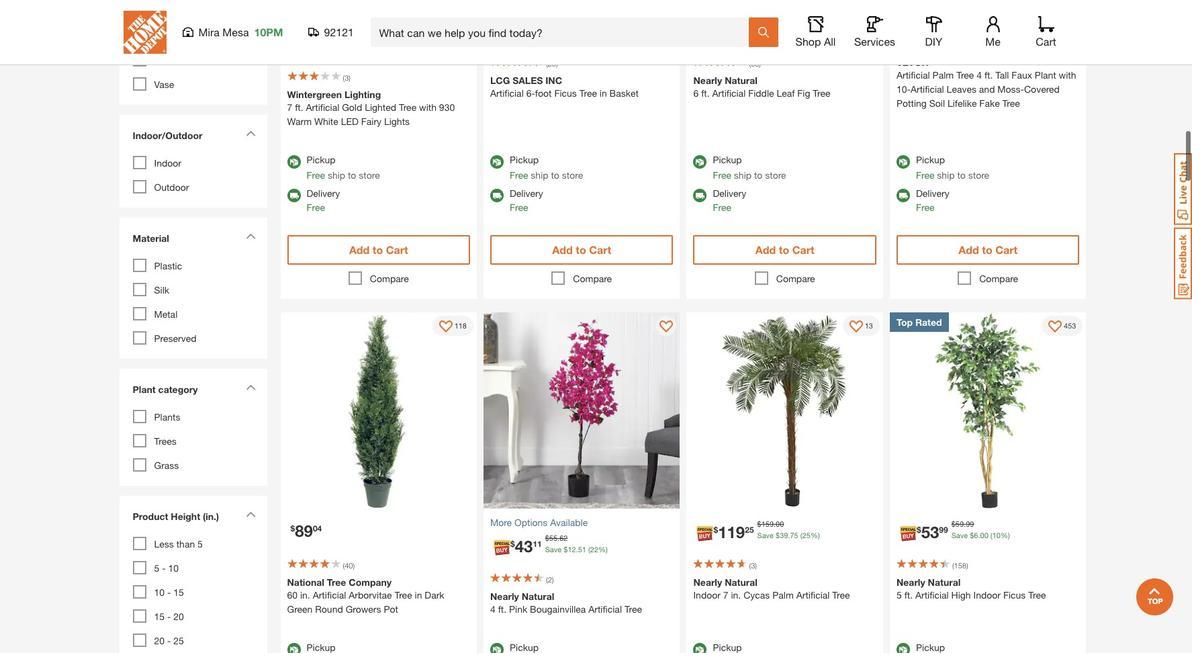 Task type: locate. For each thing, give the bounding box(es) containing it.
tall
[[996, 69, 1010, 81]]

artificial inside nearly natural 4 ft. pink bougainvillea artificial tree
[[589, 604, 622, 615]]

3 store from the left
[[766, 169, 787, 181]]

20 right 26
[[803, 29, 811, 37]]

foot
[[536, 87, 552, 99]]

lighting
[[345, 89, 381, 100]]

growers
[[346, 604, 381, 615]]

1 vertical spatial 6
[[975, 531, 979, 540]]

wintergreen
[[287, 89, 342, 100]]

$ inside $ 89 04
[[291, 524, 295, 534]]

display image for 453
[[1049, 321, 1063, 334]]

artificial right bougainvillea
[[589, 604, 622, 615]]

4 ft. pink bougainvillea artificial tree image
[[484, 312, 680, 509]]

ft. up warm
[[295, 101, 304, 113]]

3 delivery free from the left
[[713, 187, 747, 213]]

save down the 59
[[952, 531, 968, 540]]

43
[[515, 537, 533, 556]]

artificial inside lcg sales inc artificial 6-foot ficus tree in basket
[[491, 87, 524, 99]]

1 horizontal spatial available
[[551, 517, 588, 529]]

2 add to cart from the left
[[553, 243, 612, 256]]

more right 10pm
[[287, 15, 309, 26]]

more for 112
[[287, 15, 309, 26]]

1 vertical spatial 5
[[154, 562, 159, 574]]

plants link
[[154, 411, 180, 423]]

ft. for nearly natural 5 ft. artificial high indoor ficus tree
[[905, 590, 913, 601]]

1 horizontal spatial more options available link
[[491, 516, 674, 530]]

plant left the category
[[133, 384, 156, 395]]

1 add to cart from the left
[[349, 243, 408, 256]]

nearly inside nearly natural 6 ft. artificial fiddle leaf fig tree
[[694, 75, 723, 86]]

display image
[[850, 321, 863, 334], [1049, 321, 1063, 334]]

display image inside 453 dropdown button
[[1049, 321, 1063, 334]]

99
[[966, 520, 975, 529], [940, 525, 949, 535]]

0 vertical spatial in
[[600, 87, 607, 99]]

1 vertical spatial plant
[[133, 384, 156, 395]]

25 down 15 - 20 link
[[174, 635, 184, 646]]

20 for 20 %)
[[803, 29, 811, 37]]

2 ship from the left
[[531, 169, 549, 181]]

ft. for nearly natural 4 ft. pink bougainvillea artificial tree
[[498, 604, 507, 615]]

in right foot
[[600, 87, 607, 99]]

2 horizontal spatial 5
[[897, 590, 902, 601]]

ficus right high
[[1004, 590, 1026, 601]]

in
[[600, 87, 607, 99], [415, 590, 422, 601]]

- for 20
[[167, 635, 171, 646]]

1 vertical spatial in
[[415, 590, 422, 601]]

1 vertical spatial 7
[[724, 590, 729, 601]]

2 delivery from the left
[[510, 187, 544, 199]]

1 horizontal spatial 20
[[174, 611, 184, 622]]

pickup right available for pickup icon
[[713, 154, 742, 165]]

diy
[[926, 35, 943, 48]]

%) right 75
[[811, 531, 820, 540]]

0 horizontal spatial indoor
[[154, 157, 181, 169]]

4 ship from the left
[[938, 169, 955, 181]]

1 horizontal spatial 7
[[724, 590, 729, 601]]

available for pickup image
[[694, 155, 707, 169]]

in. inside nearly natural indoor 7 in. cycas palm artificial tree
[[731, 590, 741, 601]]

product height (in.) link
[[126, 503, 260, 534]]

tree inside "nearly natural 5 ft. artificial high indoor ficus tree"
[[1029, 590, 1047, 601]]

0 horizontal spatial basket
[[154, 30, 183, 42]]

moss-
[[998, 83, 1025, 95]]

delivery
[[307, 187, 340, 199], [510, 187, 544, 199], [713, 187, 747, 199], [917, 187, 950, 199]]

indoor up outdoor
[[154, 157, 181, 169]]

in. for cycas
[[731, 590, 741, 601]]

the home depot logo image
[[123, 11, 166, 54]]

25 right 75
[[803, 531, 811, 540]]

3 ship from the left
[[734, 169, 752, 181]]

save inside the $ 55 . 62 save $ 12 . 51 ( 22 %)
[[546, 545, 562, 554]]

1 display image from the left
[[439, 321, 453, 334]]

( inside $ 59 . 99 save $ 6 . 00 ( 10 %)
[[991, 531, 993, 540]]

5 ft. artificial high indoor ficus tree image
[[890, 312, 1087, 509]]

) up nearly natural 6 ft. artificial fiddle leaf fig tree at the top of the page
[[760, 59, 761, 68]]

0 horizontal spatial 20
[[154, 635, 165, 646]]

1 horizontal spatial display image
[[660, 321, 674, 334]]

$ for $ 132 . 42
[[758, 17, 762, 26]]

%) inside the $ 55 . 62 save $ 12 . 51 ( 22 %)
[[599, 545, 608, 554]]

99 inside $ 53 99
[[940, 525, 949, 535]]

1 horizontal spatial 00
[[981, 531, 989, 540]]

00 up the 39
[[776, 520, 784, 529]]

5 right than
[[198, 538, 203, 550]]

6 right $ 53 99
[[975, 531, 979, 540]]

available shipping image for artificial 6-foot ficus tree in basket
[[491, 189, 504, 202]]

more
[[287, 15, 309, 26], [491, 517, 512, 529]]

%) right '83'
[[405, 43, 414, 51]]

0 vertical spatial 10
[[993, 531, 1001, 540]]

available for 43
[[551, 517, 588, 529]]

natural down 2
[[522, 591, 555, 602]]

00 right $ 53 99
[[981, 531, 989, 540]]

25 for -
[[174, 635, 184, 646]]

$ inside $ 112 33
[[307, 37, 312, 47]]

natural
[[725, 75, 758, 86], [725, 577, 758, 588], [928, 577, 961, 588], [522, 591, 555, 602]]

1 vertical spatial more options available
[[491, 517, 588, 529]]

caret icon image inside material link
[[246, 233, 256, 239]]

grass
[[154, 460, 179, 471]]

1 add from the left
[[349, 243, 370, 256]]

0 vertical spatial more options available link
[[287, 13, 470, 28]]

delivery free for 6 ft. artificial fiddle leaf fig tree
[[713, 187, 747, 213]]

display image left the 13 on the right
[[850, 321, 863, 334]]

ft.
[[985, 69, 993, 81], [702, 87, 710, 99], [295, 101, 304, 113], [905, 590, 913, 601], [498, 604, 507, 615]]

1 pickup free ship to store from the left
[[307, 154, 380, 181]]

add to cart button
[[287, 235, 470, 265], [491, 235, 674, 265], [694, 235, 877, 265], [897, 235, 1080, 265]]

0 horizontal spatial ficus
[[555, 87, 577, 99]]

3 compare from the left
[[777, 273, 816, 284]]

0 vertical spatial plant
[[1035, 69, 1057, 81]]

4 up and
[[977, 69, 983, 81]]

7 inside nearly natural indoor 7 in. cycas palm artificial tree
[[724, 590, 729, 601]]

1 delivery free from the left
[[307, 187, 340, 213]]

ft. left tall
[[985, 69, 993, 81]]

1 vertical spatial with
[[419, 101, 437, 113]]

nearly down 53
[[897, 577, 926, 588]]

save down /box
[[935, 29, 952, 37]]

2 pickup free ship to store from the left
[[510, 154, 583, 181]]

) for 6
[[760, 59, 761, 68]]

5 down less
[[154, 562, 159, 574]]

artificial inside nearly natural indoor 7 in. cycas palm artificial tree
[[797, 590, 830, 601]]

453 button
[[1042, 316, 1084, 336]]

0 vertical spatial 20
[[803, 29, 811, 37]]

3 pickup free ship to store from the left
[[713, 154, 787, 181]]

display image
[[439, 321, 453, 334], [660, 321, 674, 334]]

0 vertical spatial 00
[[776, 520, 784, 529]]

25 inside $ 119 25
[[745, 525, 754, 535]]

1 horizontal spatial in.
[[731, 590, 741, 601]]

compare for 6 ft. artificial fiddle leaf fig tree
[[777, 273, 816, 284]]

indoor/outdoor link
[[126, 122, 260, 153]]

1 horizontal spatial with
[[1060, 69, 1077, 81]]

00 inside '$ 159 . 00 save $ 39 . 75 ( 25 %)'
[[776, 520, 784, 529]]

4 store from the left
[[969, 169, 990, 181]]

more options available link up the $ 55 . 62 save $ 12 . 51 ( 22 %)
[[491, 516, 674, 530]]

0 horizontal spatial more options available link
[[287, 13, 470, 28]]

ft. left pink
[[498, 604, 507, 615]]

19
[[374, 43, 382, 51]]

%) inside '$ 159 . 00 save $ 39 . 75 ( 25 %)'
[[811, 531, 820, 540]]

artificial up the white
[[306, 101, 340, 113]]

3 add to cart from the left
[[756, 243, 815, 256]]

1 horizontal spatial plant
[[1035, 69, 1057, 81]]

planter link
[[154, 6, 184, 17]]

0 horizontal spatial more
[[287, 15, 309, 26]]

store for (
[[359, 169, 380, 181]]

$ inside $ 53 99
[[917, 525, 922, 535]]

save inside $ 59 . 99 save $ 6 . 00 ( 10 %)
[[952, 531, 968, 540]]

2 compare from the left
[[573, 273, 612, 284]]

5 - 10 link
[[154, 562, 179, 574]]

1 horizontal spatial display image
[[1049, 321, 1063, 334]]

89
[[295, 522, 313, 541]]

ship for 6 ft. artificial fiddle leaf fig tree
[[734, 169, 752, 181]]

2 vertical spatial 5
[[897, 590, 902, 601]]

4 caret icon image from the top
[[246, 511, 256, 517]]

$ for $
[[351, 32, 355, 40]]

options for 43
[[515, 517, 548, 529]]

nearly inside "nearly natural 5 ft. artificial high indoor ficus tree"
[[897, 577, 926, 588]]

more options available for 43
[[491, 517, 588, 529]]

tree inside nearly natural 4 ft. pink bougainvillea artificial tree
[[625, 604, 643, 615]]

1 horizontal spatial basket
[[610, 87, 639, 99]]

15 %)
[[980, 29, 998, 37]]

more options available up 55
[[491, 517, 588, 529]]

1 available shipping image from the left
[[287, 189, 301, 202]]

artificial left high
[[916, 590, 949, 601]]

1 vertical spatial ( 3 )
[[750, 561, 757, 570]]

99 left the 59
[[940, 525, 949, 535]]

53
[[922, 523, 940, 542]]

2 store from the left
[[562, 169, 583, 181]]

1 horizontal spatial 25
[[745, 525, 754, 535]]

vevor
[[897, 56, 929, 68]]

plant inside vevor artificial ​palm tree 4 ft. tall faux plant with 10-artificial leaves and moss-covered potting soil lifelike fake tree
[[1035, 69, 1057, 81]]

0 horizontal spatial ( 3 )
[[343, 73, 351, 82]]

1 horizontal spatial 4
[[977, 69, 983, 81]]

indoor left cycas
[[694, 590, 721, 601]]

1 vertical spatial 10
[[168, 562, 179, 574]]

2 available shipping image from the left
[[491, 189, 504, 202]]

natural inside nearly natural 6 ft. artificial fiddle leaf fig tree
[[725, 75, 758, 86]]

pickup free ship to store
[[307, 154, 380, 181], [510, 154, 583, 181], [713, 154, 787, 181], [917, 154, 990, 181]]

delivery for 6 ft. artificial fiddle leaf fig tree
[[713, 187, 747, 199]]

1 vertical spatial 20
[[174, 611, 184, 622]]

1 horizontal spatial 5
[[198, 538, 203, 550]]

0 horizontal spatial display image
[[850, 321, 863, 334]]

1 horizontal spatial ficus
[[1004, 590, 1026, 601]]

pickup for 6 ft. artificial fiddle leaf fig tree
[[713, 154, 742, 165]]

caret icon image inside plant category link
[[246, 384, 256, 390]]

add to cart
[[349, 243, 408, 256], [553, 243, 612, 256], [756, 243, 815, 256], [959, 243, 1018, 256]]

4 left pink
[[491, 604, 496, 615]]

pickup down 6-
[[510, 154, 539, 165]]

$
[[758, 17, 762, 26], [494, 21, 498, 32], [776, 29, 780, 37], [351, 32, 355, 40], [307, 37, 312, 47], [370, 43, 374, 51], [758, 520, 762, 529], [952, 520, 956, 529], [291, 524, 295, 534], [714, 525, 718, 535], [917, 525, 922, 535], [776, 531, 780, 540], [971, 531, 975, 540], [546, 534, 550, 543], [511, 539, 515, 549], [564, 545, 568, 554]]

2 vertical spatial 20
[[154, 635, 165, 646]]

pickup down the white
[[307, 154, 336, 165]]

basket
[[154, 30, 183, 42], [610, 87, 639, 99]]

2 display image from the left
[[1049, 321, 1063, 334]]

What can we help you find today? search field
[[379, 18, 748, 46]]

2 delivery free from the left
[[510, 187, 544, 213]]

1 compare from the left
[[370, 273, 409, 284]]

2 horizontal spatial 25
[[803, 531, 811, 540]]

options up $ 112 33
[[312, 15, 345, 26]]

1 store from the left
[[359, 169, 380, 181]]

( 40 )
[[343, 561, 355, 570]]

1 horizontal spatial in
[[600, 87, 607, 99]]

0 horizontal spatial plant
[[133, 384, 156, 395]]

artificial down lcg
[[491, 87, 524, 99]]

25 left 159 on the bottom right of the page
[[745, 525, 754, 535]]

20 up the 20 - 25 link
[[174, 611, 184, 622]]

- for 5
[[162, 562, 166, 574]]

$ 119 25
[[714, 523, 754, 542]]

in for 89
[[415, 590, 422, 601]]

white
[[314, 116, 339, 127]]

in left dark
[[415, 590, 422, 601]]

in. for artificial
[[300, 590, 310, 601]]

10 inside $ 59 . 99 save $ 6 . 00 ( 10 %)
[[993, 531, 1001, 540]]

$ inside $ 119 25
[[714, 525, 718, 535]]

natural up cycas
[[725, 577, 758, 588]]

1 horizontal spatial 3
[[751, 561, 756, 570]]

( 3 )
[[343, 73, 351, 82], [750, 561, 757, 570]]

1 ship from the left
[[328, 169, 345, 181]]

nearly up pink
[[491, 591, 519, 602]]

%)
[[811, 29, 820, 37], [989, 29, 998, 37], [405, 43, 414, 51], [811, 531, 820, 540], [1001, 531, 1011, 540], [599, 545, 608, 554]]

lighted
[[365, 101, 397, 113]]

1 add to cart button from the left
[[287, 235, 470, 265]]

options up '11'
[[515, 517, 548, 529]]

7 left cycas
[[724, 590, 729, 601]]

3 delivery from the left
[[713, 187, 747, 199]]

0 vertical spatial 5
[[198, 538, 203, 550]]

less than 5
[[154, 538, 203, 550]]

1 delivery from the left
[[307, 187, 340, 199]]

1 vertical spatial available
[[551, 517, 588, 529]]

gold
[[342, 101, 362, 113]]

93
[[745, 22, 754, 33]]

2 horizontal spatial 20
[[803, 29, 811, 37]]

add for 6 ft. artificial fiddle leaf fig tree
[[756, 243, 776, 256]]

artificial inside wintergreen lighting 7 ft. artificial gold lighted tree with 930 warm white led fairy lights
[[306, 101, 340, 113]]

2 pickup from the left
[[510, 154, 539, 165]]

2 add to cart button from the left
[[491, 235, 674, 265]]

metal link
[[154, 308, 178, 320]]

save down 159 on the bottom right of the page
[[758, 531, 774, 540]]

natural inside nearly natural 4 ft. pink bougainvillea artificial tree
[[522, 591, 555, 602]]

$ for $ 89 04
[[291, 524, 295, 534]]

store for artificial 6-foot ficus tree in basket
[[562, 169, 583, 181]]

artificial right palm
[[797, 590, 830, 601]]

15
[[980, 29, 989, 37], [396, 43, 405, 51], [174, 587, 184, 598], [154, 611, 165, 622]]

1 horizontal spatial options
[[515, 517, 548, 529]]

10 up 10 - 15 link
[[168, 562, 179, 574]]

1 pickup from the left
[[307, 154, 336, 165]]

more options available for 112
[[287, 15, 385, 26]]

fiddle
[[749, 87, 775, 99]]

0 vertical spatial 7
[[287, 101, 293, 113]]

natural down the 63
[[725, 75, 758, 86]]

0 horizontal spatial 7
[[287, 101, 293, 113]]

more options available link up 16
[[287, 13, 470, 28]]

5 inside "nearly natural 5 ft. artificial high indoor ficus tree"
[[897, 590, 902, 601]]

$ inside $ 43 11
[[511, 539, 515, 549]]

ship for (
[[328, 169, 345, 181]]

delivery free
[[307, 187, 340, 213], [510, 187, 544, 213], [713, 187, 747, 213], [917, 187, 950, 213]]

1 horizontal spatial 99
[[966, 520, 975, 529]]

ft. inside wintergreen lighting 7 ft. artificial gold lighted tree with 930 warm white led fairy lights
[[295, 101, 304, 113]]

nearly down 105
[[694, 75, 723, 86]]

delivery free for artificial 6-foot ficus tree in basket
[[510, 187, 544, 213]]

$ for $ 19 . 83 ( 15 %)
[[370, 43, 374, 51]]

0 horizontal spatial 4
[[491, 604, 496, 615]]

42
[[776, 17, 784, 26]]

ficus down 'inc'
[[555, 87, 577, 99]]

natural inside "nearly natural 5 ft. artificial high indoor ficus tree"
[[928, 577, 961, 588]]

0 horizontal spatial in.
[[300, 590, 310, 601]]

- up the 20 - 25 link
[[167, 611, 171, 622]]

7
[[287, 101, 293, 113], [724, 590, 729, 601]]

0 vertical spatial more
[[287, 15, 309, 26]]

with up covered
[[1060, 69, 1077, 81]]

25 inside '$ 159 . 00 save $ 39 . 75 ( 25 %)'
[[803, 531, 811, 540]]

1 vertical spatial 4
[[491, 604, 496, 615]]

save $ 26
[[758, 29, 789, 37]]

display image for 13
[[850, 321, 863, 334]]

feedback link image
[[1175, 227, 1193, 300]]

2 display image from the left
[[660, 321, 674, 334]]

0 vertical spatial available
[[347, 15, 385, 26]]

0 horizontal spatial 00
[[776, 520, 784, 529]]

1 display image from the left
[[850, 321, 863, 334]]

0 vertical spatial options
[[312, 15, 345, 26]]

1 caret icon image from the top
[[246, 130, 256, 136]]

save inside '$ 159 . 00 save $ 39 . 75 ( 25 %)'
[[758, 531, 774, 540]]

( 63 )
[[750, 59, 761, 68]]

00
[[776, 520, 784, 529], [981, 531, 989, 540]]

4 compare from the left
[[980, 273, 1019, 284]]

stand
[[154, 54, 179, 66]]

.
[[774, 17, 776, 26], [382, 43, 384, 51], [774, 520, 776, 529], [964, 520, 966, 529], [789, 531, 791, 540], [979, 531, 981, 540], [558, 534, 560, 543], [576, 545, 578, 554]]

( 3 ) up lighting
[[343, 73, 351, 82]]

119
[[718, 523, 745, 542]]

add
[[349, 243, 370, 256], [553, 243, 573, 256], [756, 243, 776, 256], [959, 243, 980, 256]]

) up nearly natural indoor 7 in. cycas palm artificial tree
[[756, 561, 757, 570]]

0 horizontal spatial 99
[[940, 525, 949, 535]]

0 horizontal spatial in
[[415, 590, 422, 601]]

) for indoor
[[756, 561, 757, 570]]

to
[[348, 169, 356, 181], [551, 169, 560, 181], [755, 169, 763, 181], [958, 169, 966, 181], [373, 243, 383, 256], [576, 243, 586, 256], [779, 243, 790, 256], [983, 243, 993, 256]]

grass link
[[154, 460, 179, 471]]

4 pickup free ship to store from the left
[[917, 154, 990, 181]]

2 horizontal spatial 10
[[993, 531, 1001, 540]]

1 vertical spatial ficus
[[1004, 590, 1026, 601]]

%) up "nearly natural 5 ft. artificial high indoor ficus tree"
[[1001, 531, 1011, 540]]

1 vertical spatial more
[[491, 517, 512, 529]]

0 horizontal spatial display image
[[439, 321, 453, 334]]

with left 930
[[419, 101, 437, 113]]

4 add to cart button from the left
[[897, 235, 1080, 265]]

0 vertical spatial 6
[[694, 87, 699, 99]]

in inside national tree company 60 in. artificial arborvitae tree in dark green round growers pot
[[415, 590, 422, 601]]

ship for artificial 6-foot ficus tree in basket
[[531, 169, 549, 181]]

99 right the 59
[[966, 520, 975, 529]]

1 vertical spatial basket
[[610, 87, 639, 99]]

0 vertical spatial with
[[1060, 69, 1077, 81]]

1 horizontal spatial more
[[491, 517, 512, 529]]

5
[[198, 538, 203, 550], [154, 562, 159, 574], [897, 590, 902, 601]]

shop all
[[796, 35, 836, 48]]

) up lighting
[[349, 73, 351, 82]]

10 down 5 - 10 link
[[154, 587, 165, 598]]

10-
[[897, 83, 911, 95]]

compare for (
[[370, 273, 409, 284]]

1 horizontal spatial ( 3 )
[[750, 561, 757, 570]]

ft. left the fiddle
[[702, 87, 710, 99]]

) up "nearly natural 5 ft. artificial high indoor ficus tree"
[[967, 561, 969, 570]]

7 up warm
[[287, 101, 293, 113]]

1 vertical spatial 00
[[981, 531, 989, 540]]

ft. inside nearly natural 4 ft. pink bougainvillea artificial tree
[[498, 604, 507, 615]]

more options available link for 112
[[287, 13, 470, 28]]

( 3 ) up nearly natural indoor 7 in. cycas palm artificial tree
[[750, 561, 757, 570]]

0 horizontal spatial 3
[[345, 73, 349, 82]]

2
[[548, 576, 552, 584]]

available shipping image for (
[[287, 189, 301, 202]]

1 horizontal spatial 6
[[975, 531, 979, 540]]

delivery free for (
[[307, 187, 340, 213]]

20 down 15 - 20 link
[[154, 635, 165, 646]]

62
[[560, 534, 568, 543]]

add to cart button for 6 ft. artificial fiddle leaf fig tree
[[694, 235, 877, 265]]

- down 15 - 20 link
[[167, 635, 171, 646]]

available for pickup image
[[287, 155, 301, 169], [491, 155, 504, 169], [897, 155, 911, 169], [287, 643, 301, 653], [491, 643, 504, 653], [694, 643, 707, 653], [897, 643, 911, 653]]

%) right 51
[[599, 545, 608, 554]]

3 available shipping image from the left
[[694, 189, 707, 202]]

10
[[993, 531, 1001, 540], [168, 562, 179, 574], [154, 587, 165, 598]]

0 horizontal spatial more options available
[[287, 15, 385, 26]]

1 horizontal spatial indoor
[[694, 590, 721, 601]]

inc
[[546, 75, 563, 86]]

2 in. from the left
[[731, 590, 741, 601]]

available for 112
[[347, 15, 385, 26]]

0 horizontal spatial 25
[[174, 635, 184, 646]]

more options available up 33
[[287, 15, 385, 26]]

0 horizontal spatial with
[[419, 101, 437, 113]]

3 add to cart button from the left
[[694, 235, 877, 265]]

ship
[[328, 169, 345, 181], [531, 169, 549, 181], [734, 169, 752, 181], [938, 169, 955, 181]]

indoor right high
[[974, 590, 1001, 601]]

1 vertical spatial options
[[515, 517, 548, 529]]

natural inside nearly natural indoor 7 in. cycas palm artificial tree
[[725, 577, 758, 588]]

store
[[359, 169, 380, 181], [562, 169, 583, 181], [766, 169, 787, 181], [969, 169, 990, 181]]

nearly natural 6 ft. artificial fiddle leaf fig tree
[[694, 75, 831, 99]]

lights
[[384, 116, 410, 127]]

in inside lcg sales inc artificial 6-foot ficus tree in basket
[[600, 87, 607, 99]]

save for 53
[[952, 531, 968, 540]]

diy button
[[913, 16, 956, 48]]

ft. left high
[[905, 590, 913, 601]]

add to cart for artificial 6-foot ficus tree in basket
[[553, 243, 612, 256]]

natural for 119
[[725, 577, 758, 588]]

$ inside the $ 80 34 /piece
[[494, 21, 498, 32]]

display image left 453
[[1049, 321, 1063, 334]]

6 left the fiddle
[[694, 87, 699, 99]]

delivery for artificial 6-foot ficus tree in basket
[[510, 187, 544, 199]]

) up 'inc'
[[556, 59, 558, 68]]

- down less
[[162, 562, 166, 574]]

ft. inside "nearly natural 5 ft. artificial high indoor ficus tree"
[[905, 590, 913, 601]]

caret icon image
[[246, 130, 256, 136], [246, 233, 256, 239], [246, 384, 256, 390], [246, 511, 256, 517]]

3 up nearly natural indoor 7 in. cycas palm artificial tree
[[751, 561, 756, 570]]

5 - 10
[[154, 562, 179, 574]]

caret icon image for material
[[246, 233, 256, 239]]

) up "company"
[[353, 561, 355, 570]]

4 add from the left
[[959, 243, 980, 256]]

1 vertical spatial 3
[[751, 561, 756, 570]]

natural up high
[[928, 577, 961, 588]]

2 add from the left
[[553, 243, 573, 256]]

nearly for 93
[[694, 75, 723, 86]]

tree inside wintergreen lighting 7 ft. artificial gold lighted tree with 930 warm white led fairy lights
[[399, 101, 417, 113]]

$ 80 34 /piece
[[494, 19, 549, 38]]

more options available link for 43
[[491, 516, 674, 530]]

nearly for 119
[[694, 577, 723, 588]]

3 caret icon image from the top
[[246, 384, 256, 390]]

83
[[384, 43, 392, 51]]

1 vertical spatial more options available link
[[491, 516, 674, 530]]

3 up lighting
[[345, 73, 349, 82]]

0 horizontal spatial options
[[312, 15, 345, 26]]

artificial left the fiddle
[[713, 87, 746, 99]]

13
[[865, 321, 874, 330]]

in. left cycas
[[731, 590, 741, 601]]

4 inside vevor artificial ​palm tree 4 ft. tall faux plant with 10-artificial leaves and moss-covered potting soil lifelike fake tree
[[977, 69, 983, 81]]

nearly inside nearly natural indoor 7 in. cycas palm artificial tree
[[694, 577, 723, 588]]

( 28 )
[[546, 59, 558, 68]]

3 pickup from the left
[[713, 154, 742, 165]]

nearly down "119"
[[694, 577, 723, 588]]

0 horizontal spatial 6
[[694, 87, 699, 99]]

display image inside the 13 dropdown button
[[850, 321, 863, 334]]

1 horizontal spatial more options available
[[491, 517, 588, 529]]

10 up "nearly natural 5 ft. artificial high indoor ficus tree"
[[993, 531, 1001, 540]]

2 horizontal spatial indoor
[[974, 590, 1001, 601]]

caret icon image inside indoor/outdoor link
[[246, 130, 256, 136]]

plant up covered
[[1035, 69, 1057, 81]]

4 delivery from the left
[[917, 187, 950, 199]]

5 left high
[[897, 590, 902, 601]]

more up $ 43 11
[[491, 517, 512, 529]]

save down 55
[[546, 545, 562, 554]]

$ 132 . 42
[[758, 17, 784, 26]]

0 vertical spatial more options available
[[287, 15, 385, 26]]

available up 16
[[347, 15, 385, 26]]

ft. inside nearly natural 6 ft. artificial fiddle leaf fig tree
[[702, 87, 710, 99]]

ft. for wintergreen lighting 7 ft. artificial gold lighted tree with 930 warm white led fairy lights
[[295, 101, 304, 113]]

1 in. from the left
[[300, 590, 310, 601]]

0 vertical spatial 3
[[345, 73, 349, 82]]

0 vertical spatial ficus
[[555, 87, 577, 99]]

)
[[556, 59, 558, 68], [760, 59, 761, 68], [349, 73, 351, 82], [353, 561, 355, 570], [756, 561, 757, 570], [967, 561, 969, 570], [552, 576, 554, 584]]

0 horizontal spatial available
[[347, 15, 385, 26]]

caret icon image inside product height (in.) link
[[246, 511, 256, 517]]

leaves
[[947, 83, 977, 95]]

available shipping image
[[287, 189, 301, 202], [491, 189, 504, 202], [694, 189, 707, 202], [897, 189, 911, 202]]

2 caret icon image from the top
[[246, 233, 256, 239]]

- up 15 - 20 link
[[167, 587, 171, 598]]

tree inside lcg sales inc artificial 6-foot ficus tree in basket
[[580, 87, 597, 99]]

artificial up round at the left of page
[[313, 590, 346, 601]]

pickup down the soil on the right
[[917, 154, 946, 165]]

3 add from the left
[[756, 243, 776, 256]]

0 vertical spatial 4
[[977, 69, 983, 81]]

20
[[803, 29, 811, 37], [174, 611, 184, 622], [154, 635, 165, 646]]

( 2 )
[[546, 576, 554, 584]]

save for 43
[[546, 545, 562, 554]]

in. inside national tree company 60 in. artificial arborvitae tree in dark green round growers pot
[[300, 590, 310, 601]]

6
[[694, 87, 699, 99], [975, 531, 979, 540]]

available up 62
[[551, 517, 588, 529]]

2 vertical spatial 10
[[154, 587, 165, 598]]

more for 43
[[491, 517, 512, 529]]

in. down national
[[300, 590, 310, 601]]



Task type: vqa. For each thing, say whether or not it's contained in the screenshot.
it's
no



Task type: describe. For each thing, give the bounding box(es) containing it.
0 horizontal spatial 5
[[154, 562, 159, 574]]

planter
[[154, 6, 184, 17]]

20 for 20 - 25
[[154, 635, 165, 646]]

company
[[349, 577, 392, 588]]

lifelike
[[948, 97, 977, 109]]

add for artificial 6-foot ficus tree in basket
[[553, 243, 573, 256]]

than
[[177, 538, 195, 550]]

mira mesa 10pm
[[199, 26, 283, 38]]

$ for $ 43 11
[[511, 539, 515, 549]]

ficus inside "nearly natural 5 ft. artificial high indoor ficus tree"
[[1004, 590, 1026, 601]]

fake
[[980, 97, 1000, 109]]

shop
[[796, 35, 822, 48]]

potting
[[897, 97, 927, 109]]

92121
[[324, 26, 354, 38]]

) for company
[[353, 561, 355, 570]]

trees
[[154, 435, 177, 447]]

10pm
[[254, 26, 283, 38]]

preserved
[[154, 333, 197, 344]]

930
[[439, 101, 455, 113]]

$ 43 11
[[511, 537, 542, 556]]

) for inc
[[556, 59, 558, 68]]

%) up tall
[[989, 29, 998, 37]]

less than 5 link
[[154, 538, 203, 550]]

%) left all
[[811, 29, 820, 37]]

plant category
[[133, 384, 198, 395]]

12
[[568, 545, 576, 554]]

pickup free ship to store for (
[[307, 154, 380, 181]]

store for 6 ft. artificial fiddle leaf fig tree
[[766, 169, 787, 181]]

ficus inside lcg sales inc artificial 6-foot ficus tree in basket
[[555, 87, 577, 99]]

indoor 7 in. cycas palm artificial tree image
[[687, 312, 884, 509]]

lcg sales inc artificial 6-foot ficus tree in basket
[[491, 75, 639, 99]]

nearly for 53
[[897, 577, 926, 588]]

vevor artificial ​palm tree 4 ft. tall faux plant with 10-artificial leaves and moss-covered potting soil lifelike fake tree
[[897, 56, 1077, 109]]

pickup for (
[[307, 154, 336, 165]]

105
[[718, 20, 745, 39]]

available shipping image for 6 ft. artificial fiddle leaf fig tree
[[694, 189, 707, 202]]

( 158 )
[[953, 561, 969, 570]]

0 vertical spatial basket
[[154, 30, 183, 42]]

60
[[287, 590, 298, 601]]

rated
[[916, 317, 943, 328]]

0 horizontal spatial 10
[[154, 587, 165, 598]]

services
[[855, 35, 896, 48]]

$ for $ 59 . 99 save $ 6 . 00 ( 10 %)
[[952, 520, 956, 529]]

158
[[955, 561, 967, 570]]

63
[[751, 59, 760, 68]]

leaf
[[777, 87, 795, 99]]

top rated
[[897, 317, 943, 328]]

) up nearly natural 4 ft. pink bougainvillea artificial tree
[[552, 576, 554, 584]]

artificial down vevor
[[897, 69, 931, 81]]

$ for $ 159 . 00 save $ 39 . 75 ( 25 %)
[[758, 520, 762, 529]]

33
[[339, 37, 348, 47]]

34
[[516, 21, 525, 32]]

natural for 53
[[928, 577, 961, 588]]

55
[[550, 534, 558, 543]]

options for 112
[[312, 15, 345, 26]]

11
[[533, 539, 542, 549]]

indoor inside "nearly natural 5 ft. artificial high indoor ficus tree"
[[974, 590, 1001, 601]]

cycas
[[744, 590, 770, 601]]

artificial inside nearly natural 6 ft. artificial fiddle leaf fig tree
[[713, 87, 746, 99]]

25 for 119
[[745, 525, 754, 535]]

4 available shipping image from the left
[[897, 189, 911, 202]]

preserved link
[[154, 333, 197, 344]]

ft. inside vevor artificial ​palm tree 4 ft. tall faux plant with 10-artificial leaves and moss-covered potting soil lifelike fake tree
[[985, 69, 993, 81]]

6 inside $ 59 . 99 save $ 6 . 00 ( 10 %)
[[975, 531, 979, 540]]

$ 55 . 62 save $ 12 . 51 ( 22 %)
[[546, 534, 608, 554]]

75
[[791, 531, 799, 540]]

product height (in.)
[[133, 511, 219, 522]]

60 in. artificial arborvitae tree in dark green round growers pot image
[[281, 312, 477, 509]]

with inside vevor artificial ​palm tree 4 ft. tall faux plant with 10-artificial leaves and moss-covered potting soil lifelike fake tree
[[1060, 69, 1077, 81]]

silk link
[[154, 284, 169, 296]]

add to cart for (
[[349, 243, 408, 256]]

with inside wintergreen lighting 7 ft. artificial gold lighted tree with 930 warm white led fairy lights
[[419, 101, 437, 113]]

5 for nearly natural 5 ft. artificial high indoor ficus tree
[[897, 590, 902, 601]]

nearly natural indoor 7 in. cycas palm artificial tree
[[694, 577, 850, 601]]

(in.)
[[203, 511, 219, 522]]

tree inside nearly natural 6 ft. artificial fiddle leaf fig tree
[[813, 87, 831, 99]]

pickup for artificial 6-foot ficus tree in basket
[[510, 154, 539, 165]]

4 delivery free from the left
[[917, 187, 950, 213]]

caret icon image for indoor/outdoor
[[246, 130, 256, 136]]

) for 5
[[967, 561, 969, 570]]

arborvitae
[[349, 590, 392, 601]]

faux
[[1012, 69, 1033, 81]]

- for 15
[[167, 611, 171, 622]]

$ for $ 112 33
[[307, 37, 312, 47]]

15 - 20
[[154, 611, 184, 622]]

cart for (
[[386, 243, 408, 256]]

​palm
[[933, 69, 954, 81]]

pink
[[509, 604, 528, 615]]

nearly natural 4 ft. pink bougainvillea artificial tree
[[491, 591, 643, 615]]

5 for less than 5
[[198, 538, 203, 550]]

artificial inside national tree company 60 in. artificial arborvitae tree in dark green round growers pot
[[313, 590, 346, 601]]

artificial up the soil on the right
[[911, 83, 945, 95]]

me
[[986, 35, 1001, 48]]

cart link
[[1032, 16, 1061, 48]]

( inside the $ 55 . 62 save $ 12 . 51 ( 22 %)
[[589, 545, 591, 554]]

plant category link
[[126, 376, 260, 407]]

add to cart for 6 ft. artificial fiddle leaf fig tree
[[756, 243, 815, 256]]

save for 119
[[758, 531, 774, 540]]

dark
[[425, 590, 445, 601]]

pickup free ship to store for artificial 6-foot ficus tree in basket
[[510, 154, 583, 181]]

cart for artificial 6-foot ficus tree in basket
[[589, 243, 612, 256]]

$ 159 . 00 save $ 39 . 75 ( 25 %)
[[758, 520, 820, 540]]

nearly natural 5 ft. artificial high indoor ficus tree
[[897, 577, 1047, 601]]

pickup free ship to store for 6 ft. artificial fiddle leaf fig tree
[[713, 154, 787, 181]]

plastic
[[154, 260, 182, 272]]

$ for $ 80 34 /piece
[[494, 21, 498, 32]]

59
[[956, 520, 964, 529]]

metal
[[154, 308, 178, 320]]

artificial inside "nearly natural 5 ft. artificial high indoor ficus tree"
[[916, 590, 949, 601]]

/piece
[[529, 28, 549, 36]]

$ for $ 55 . 62 save $ 12 . 51 ( 22 %)
[[546, 534, 550, 543]]

fairy
[[361, 116, 382, 127]]

live chat image
[[1175, 153, 1193, 225]]

indoor link
[[154, 157, 181, 169]]

4 inside nearly natural 4 ft. pink bougainvillea artificial tree
[[491, 604, 496, 615]]

$ for $ 53 99
[[917, 525, 922, 535]]

compare for artificial 6-foot ficus tree in basket
[[573, 273, 612, 284]]

105 93
[[718, 20, 754, 39]]

7 inside wintergreen lighting 7 ft. artificial gold lighted tree with 930 warm white led fairy lights
[[287, 101, 293, 113]]

4 pickup from the left
[[917, 154, 946, 165]]

in for /piece
[[600, 87, 607, 99]]

caret icon image for product height (in.)
[[246, 511, 256, 517]]

$ 19 . 83 ( 15 %)
[[370, 43, 414, 51]]

6-
[[527, 87, 536, 99]]

26
[[780, 29, 789, 37]]

ft. for nearly natural 6 ft. artificial fiddle leaf fig tree
[[702, 87, 710, 99]]

national
[[287, 577, 325, 588]]

vase link
[[154, 79, 174, 90]]

6 inside nearly natural 6 ft. artificial fiddle leaf fig tree
[[694, 87, 699, 99]]

16
[[370, 32, 378, 40]]

$ 59 . 99 save $ 6 . 00 ( 10 %)
[[952, 520, 1011, 540]]

save down 132
[[758, 29, 774, 37]]

20 %)
[[803, 29, 820, 37]]

vase
[[154, 79, 174, 90]]

80
[[498, 19, 516, 38]]

high
[[952, 590, 972, 601]]

nearly inside nearly natural 4 ft. pink bougainvillea artificial tree
[[491, 591, 519, 602]]

( inside '$ 159 . 00 save $ 39 . 75 ( 25 %)'
[[801, 531, 803, 540]]

$ 112 33
[[307, 35, 348, 53]]

$ for $ 119 25
[[714, 525, 718, 535]]

20 - 25
[[154, 635, 184, 646]]

basket inside lcg sales inc artificial 6-foot ficus tree in basket
[[610, 87, 639, 99]]

92121 button
[[308, 26, 354, 39]]

99 inside $ 59 . 99 save $ 6 . 00 ( 10 %)
[[966, 520, 975, 529]]

natural for 93
[[725, 75, 758, 86]]

indoor inside nearly natural indoor 7 in. cycas palm artificial tree
[[694, 590, 721, 601]]

silk
[[154, 284, 169, 296]]

15 - 20 link
[[154, 611, 184, 622]]

cart for 6 ft. artificial fiddle leaf fig tree
[[793, 243, 815, 256]]

1 horizontal spatial 10
[[168, 562, 179, 574]]

shop all button
[[795, 16, 838, 48]]

add to cart button for artificial 6-foot ficus tree in basket
[[491, 235, 674, 265]]

plastic link
[[154, 260, 182, 272]]

material link
[[126, 224, 260, 255]]

caret icon image for plant category
[[246, 384, 256, 390]]

add for (
[[349, 243, 370, 256]]

%) inside $ 59 . 99 save $ 6 . 00 ( 10 %)
[[1001, 531, 1011, 540]]

green
[[287, 604, 313, 615]]

add to cart button for (
[[287, 235, 470, 265]]

less
[[154, 538, 174, 550]]

0 vertical spatial ( 3 )
[[343, 73, 351, 82]]

soil
[[930, 97, 946, 109]]

delivery for (
[[307, 187, 340, 199]]

display image inside 118 'dropdown button'
[[439, 321, 453, 334]]

- for 10
[[167, 587, 171, 598]]

20 - 25 link
[[154, 635, 184, 646]]

services button
[[854, 16, 897, 48]]

4 add to cart from the left
[[959, 243, 1018, 256]]

00 inside $ 59 . 99 save $ 6 . 00 ( 10 %)
[[981, 531, 989, 540]]

tree inside nearly natural indoor 7 in. cycas palm artificial tree
[[833, 590, 850, 601]]

69
[[923, 22, 932, 33]]



